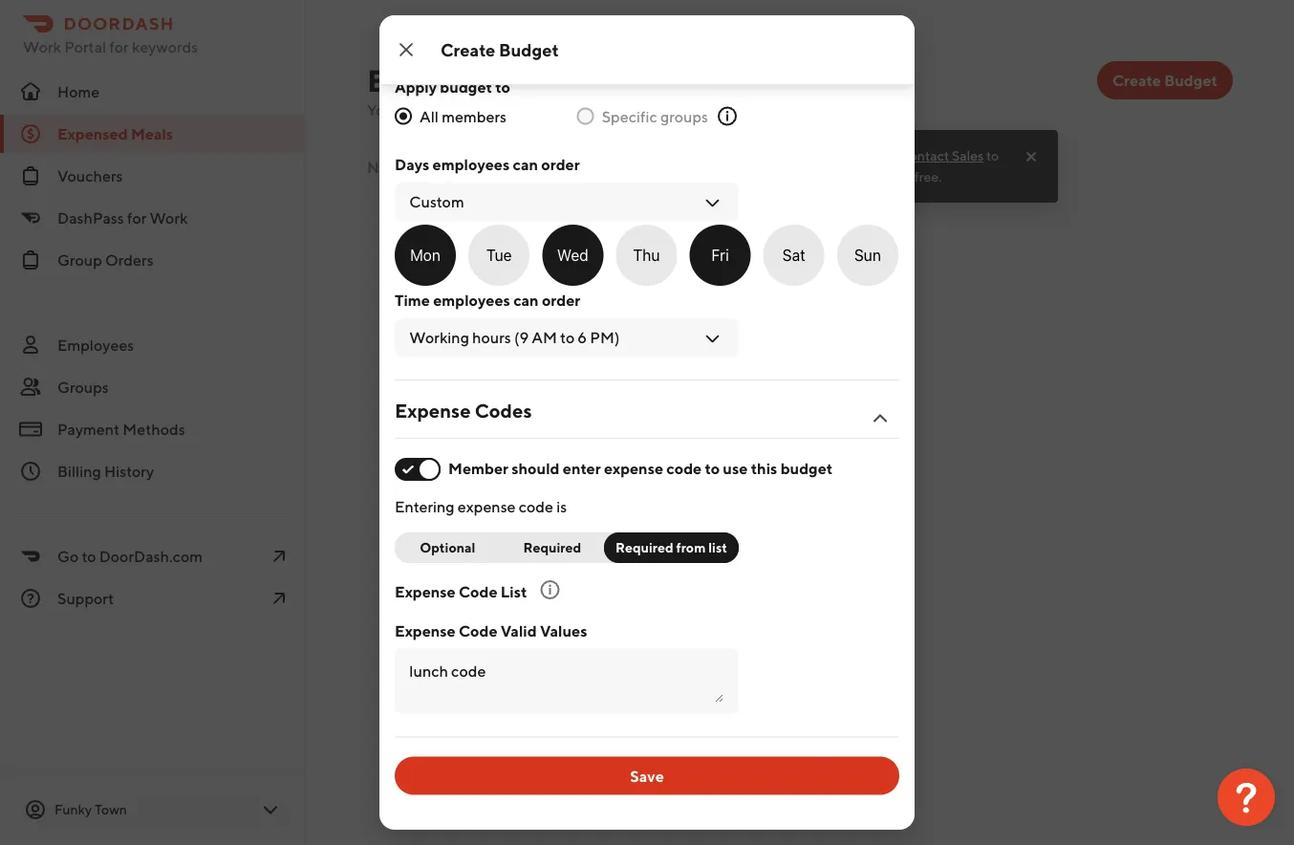 Task type: vqa. For each thing, say whether or not it's contained in the screenshot.
Methods
yes



Task type: describe. For each thing, give the bounding box(es) containing it.
list
[[501, 583, 527, 601]]

days employees can order
[[395, 156, 580, 174]]

1 horizontal spatial meals
[[510, 62, 593, 98]]

apply
[[395, 78, 437, 96]]

2 of from the left
[[545, 101, 560, 119]]

specific groups
[[602, 108, 708, 126]]

groups link
[[0, 368, 306, 406]]

expense code options option group
[[395, 533, 739, 564]]

orders
[[105, 251, 154, 269]]

upgrade
[[714, 169, 765, 185]]

is
[[557, 498, 567, 516]]

to upgrade to an enterprise plan for free.
[[714, 148, 999, 185]]

employees
[[57, 336, 134, 354]]

expensed
[[654, 101, 721, 119]]

0 horizontal spatial work
[[23, 38, 61, 56]]

0 vertical spatial expensed
[[367, 62, 504, 98]]

work portal for keywords
[[23, 38, 198, 56]]

to right 'go'
[[82, 547, 96, 566]]

go to doordash.com link
[[0, 537, 306, 576]]

save button
[[395, 757, 900, 796]]

1 vertical spatial budget
[[432, 158, 483, 176]]

home link
[[0, 73, 306, 111]]

doordash.com
[[99, 547, 203, 566]]

enter
[[563, 460, 601, 478]]

to left an
[[768, 169, 780, 185]]

time
[[395, 292, 430, 310]]

Required button
[[500, 533, 617, 564]]

no order budget has been added.
[[367, 158, 599, 176]]

contact sales
[[903, 148, 984, 163]]

expense for expense code valid values
[[395, 622, 456, 640]]

dashpass for work link
[[0, 199, 306, 237]]

payment methods link
[[0, 410, 306, 448]]

this
[[751, 460, 778, 478]]

you've created 1 out of 10 of your allotted expensed meals and vouchers.
[[367, 101, 864, 119]]

enterprise
[[801, 169, 864, 185]]

10
[[526, 101, 542, 119]]

time employees can order
[[395, 292, 581, 310]]

plan
[[866, 169, 893, 185]]

methods
[[123, 420, 185, 438]]

expense for expense codes
[[395, 400, 471, 423]]

added.
[[551, 158, 599, 176]]

0 vertical spatial for
[[109, 38, 129, 56]]

entering
[[395, 498, 455, 516]]

0 vertical spatial budget
[[440, 78, 492, 96]]

to up out
[[496, 78, 510, 96]]

expense codes
[[395, 400, 532, 423]]

from
[[677, 540, 706, 556]]

meals
[[724, 101, 765, 119]]

0 vertical spatial expensed meals
[[367, 62, 593, 98]]

payment
[[57, 420, 120, 438]]

history
[[104, 462, 154, 480]]

1 vertical spatial code
[[519, 498, 554, 516]]

members
[[442, 108, 507, 126]]

groups
[[57, 378, 109, 396]]

Required from list button
[[604, 533, 739, 564]]

member should enter expense code to use this budget
[[448, 460, 833, 478]]

expense codes dialog
[[380, 0, 915, 830]]

group
[[57, 251, 102, 269]]

and
[[768, 101, 794, 119]]

tooltip containing to upgrade to an enterprise plan for free.
[[699, 124, 1058, 203]]

required for required
[[523, 540, 581, 556]]

0 vertical spatial code
[[667, 460, 702, 478]]

allotted
[[597, 101, 651, 119]]

expensed meals inside 'link'
[[57, 125, 173, 143]]

employees for time
[[433, 292, 510, 310]]

billing history link
[[0, 452, 306, 490]]

all
[[420, 108, 439, 126]]

no
[[367, 158, 388, 176]]

create budget button
[[1098, 61, 1233, 99]]

go to doordash.com
[[57, 547, 203, 566]]

all members
[[420, 108, 507, 126]]

billing
[[57, 462, 101, 480]]

2 vertical spatial for
[[127, 209, 147, 227]]

codes
[[475, 400, 532, 423]]

close section button image
[[869, 408, 892, 431]]

use
[[723, 460, 748, 478]]

0 vertical spatial expense
[[604, 460, 664, 478]]

billing history
[[57, 462, 154, 480]]

Member should enter expense code to use this budget checkbox
[[395, 458, 441, 481]]



Task type: locate. For each thing, give the bounding box(es) containing it.
budget left the has
[[432, 158, 483, 176]]

member
[[448, 460, 509, 478]]

close tooltip image
[[1024, 149, 1039, 164]]

specific
[[602, 108, 658, 126]]

All members radio
[[395, 108, 412, 125]]

to right sales
[[987, 148, 999, 163]]

work left portal
[[23, 38, 61, 56]]

1 horizontal spatial expensed
[[367, 62, 504, 98]]

1 horizontal spatial work
[[150, 209, 188, 227]]

1 vertical spatial expensed
[[57, 125, 128, 143]]

required for required from list
[[616, 540, 674, 556]]

0 vertical spatial create
[[441, 39, 496, 60]]

create budget inside expense codes dialog
[[441, 39, 559, 60]]

1 vertical spatial create
[[1113, 71, 1162, 89]]

dashpass for work
[[57, 209, 188, 227]]

group orders
[[57, 251, 154, 269]]

0 vertical spatial can
[[513, 156, 538, 174]]

meals down home link
[[131, 125, 173, 143]]

budget up "1" at the left top of page
[[440, 78, 492, 96]]

tooltip
[[699, 124, 1058, 203]]

create inside button
[[1113, 71, 1162, 89]]

expensed meals up "1" at the left top of page
[[367, 62, 593, 98]]

order for time employees can order
[[542, 292, 581, 310]]

0 horizontal spatial meals
[[131, 125, 173, 143]]

for
[[109, 38, 129, 56], [895, 169, 912, 185], [127, 209, 147, 227]]

vouchers link
[[0, 157, 306, 195]]

to
[[496, 78, 510, 96], [987, 148, 999, 163], [768, 169, 780, 185], [705, 460, 720, 478], [82, 547, 96, 566]]

created
[[416, 101, 470, 119]]

expensed meals up vouchers
[[57, 125, 173, 143]]

to left use
[[705, 460, 720, 478]]

vouchers
[[57, 167, 123, 185]]

1 vertical spatial meals
[[131, 125, 173, 143]]

list
[[709, 540, 728, 556]]

1 vertical spatial expensed meals
[[57, 125, 173, 143]]

0 horizontal spatial of
[[509, 101, 523, 119]]

code left use
[[667, 460, 702, 478]]

expensed inside the expensed meals 'link'
[[57, 125, 128, 143]]

you've
[[367, 101, 413, 119]]

1
[[473, 101, 479, 119]]

1 vertical spatial expense
[[458, 498, 516, 516]]

1 horizontal spatial expensed meals
[[367, 62, 593, 98]]

for inside to upgrade to an enterprise plan for free.
[[895, 169, 912, 185]]

out
[[482, 101, 505, 119]]

sales
[[952, 148, 984, 163]]

1 code from the top
[[459, 583, 498, 601]]

work down vouchers 'link'
[[150, 209, 188, 227]]

1 vertical spatial work
[[150, 209, 188, 227]]

portal
[[64, 38, 106, 56]]

can for days employees can order
[[513, 156, 538, 174]]

0 vertical spatial employees
[[433, 156, 510, 174]]

budget right this
[[781, 460, 833, 478]]

keywords
[[132, 38, 198, 56]]

1 vertical spatial employees
[[433, 292, 510, 310]]

save
[[630, 767, 664, 785]]

of left '10'
[[509, 101, 523, 119]]

code
[[667, 460, 702, 478], [519, 498, 554, 516]]

1 vertical spatial code
[[459, 622, 498, 640]]

code for list
[[459, 583, 498, 601]]

of right '10'
[[545, 101, 560, 119]]

open resource center image
[[1218, 769, 1275, 826]]

expensed meals
[[367, 62, 593, 98], [57, 125, 173, 143]]

1 horizontal spatial expense
[[604, 460, 664, 478]]

for up orders
[[127, 209, 147, 227]]

2 vertical spatial budget
[[781, 460, 833, 478]]

create
[[441, 39, 496, 60], [1113, 71, 1162, 89]]

2 expense from the top
[[395, 583, 456, 601]]

support link
[[0, 579, 306, 618]]

expensed
[[367, 62, 504, 98], [57, 125, 128, 143]]

expense code list
[[395, 583, 527, 601]]

home
[[57, 83, 100, 101]]

1 horizontal spatial of
[[545, 101, 560, 119]]

1 expense from the top
[[395, 400, 471, 423]]

3 expense from the top
[[395, 622, 456, 640]]

2 code from the top
[[459, 622, 498, 640]]

of
[[509, 101, 523, 119], [545, 101, 560, 119]]

1 horizontal spatial create budget
[[1113, 71, 1218, 89]]

required down "is"
[[523, 540, 581, 556]]

expense code valid values
[[395, 622, 587, 640]]

create inside expense codes dialog
[[441, 39, 496, 60]]

0 vertical spatial meals
[[510, 62, 593, 98]]

close create budget image
[[395, 38, 418, 61]]

required from list
[[616, 540, 728, 556]]

meals inside 'link'
[[131, 125, 173, 143]]

0 vertical spatial budget
[[499, 39, 559, 60]]

for right portal
[[109, 38, 129, 56]]

code left list
[[459, 583, 498, 601]]

group orders link
[[0, 241, 306, 279]]

0 horizontal spatial expense
[[458, 498, 516, 516]]

work inside dashpass for work link
[[150, 209, 188, 227]]

days
[[395, 156, 430, 174]]

0 horizontal spatial expensed
[[57, 125, 128, 143]]

your
[[563, 101, 594, 119]]

expense for expense code list
[[395, 583, 456, 601]]

values
[[540, 622, 587, 640]]

code left "is"
[[519, 498, 554, 516]]

employees right time
[[433, 292, 510, 310]]

budget
[[440, 78, 492, 96], [432, 158, 483, 176], [781, 460, 833, 478]]

1 vertical spatial create budget
[[1113, 71, 1218, 89]]

payment methods
[[57, 420, 185, 438]]

contact
[[903, 148, 950, 163]]

expense right enter
[[604, 460, 664, 478]]

2 vertical spatial expense
[[395, 622, 456, 640]]

code for valid
[[459, 622, 498, 640]]

budget
[[499, 39, 559, 60], [1165, 71, 1218, 89]]

support
[[57, 589, 114, 608]]

1 horizontal spatial create
[[1113, 71, 1162, 89]]

1 horizontal spatial budget
[[1165, 71, 1218, 89]]

expense down the expense code list on the left of page
[[395, 622, 456, 640]]

None checkbox
[[395, 225, 456, 286], [690, 225, 751, 286], [764, 225, 825, 286], [837, 225, 899, 286], [395, 225, 456, 286], [690, 225, 751, 286], [764, 225, 825, 286], [837, 225, 899, 286]]

work
[[23, 38, 61, 56], [150, 209, 188, 227]]

meals up '10'
[[510, 62, 593, 98]]

create budget
[[441, 39, 559, 60], [1113, 71, 1218, 89]]

groups
[[661, 108, 708, 126]]

0 horizontal spatial required
[[523, 540, 581, 556]]

expensed up vouchers
[[57, 125, 128, 143]]

can
[[513, 156, 538, 174], [514, 292, 539, 310]]

budget inside button
[[1165, 71, 1218, 89]]

expense
[[395, 400, 471, 423], [395, 583, 456, 601], [395, 622, 456, 640]]

1 vertical spatial for
[[895, 169, 912, 185]]

1 vertical spatial expense
[[395, 583, 456, 601]]

0 horizontal spatial create budget
[[441, 39, 559, 60]]

Specific groups radio
[[577, 108, 594, 125]]

apply budget to
[[395, 78, 510, 96]]

Optional button
[[395, 533, 501, 564]]

None checkbox
[[469, 225, 530, 286], [542, 225, 604, 286], [616, 225, 677, 286], [469, 225, 530, 286], [542, 225, 604, 286], [616, 225, 677, 286]]

1 required from the left
[[523, 540, 581, 556]]

valid
[[501, 622, 537, 640]]

been
[[512, 158, 548, 176]]

order for days employees can order
[[541, 156, 580, 174]]

required left from
[[616, 540, 674, 556]]

order
[[541, 156, 580, 174], [391, 158, 429, 176], [542, 292, 581, 310]]

an
[[783, 169, 798, 185]]

create budget inside create budget button
[[1113, 71, 1218, 89]]

employees for days
[[433, 156, 510, 174]]

optional
[[420, 540, 476, 556]]

can for time employees can order
[[514, 292, 539, 310]]

2 required from the left
[[616, 540, 674, 556]]

employees
[[433, 156, 510, 174], [433, 292, 510, 310]]

1 vertical spatial budget
[[1165, 71, 1218, 89]]

code
[[459, 583, 498, 601], [459, 622, 498, 640]]

employees down members
[[433, 156, 510, 174]]

entering expense code is
[[395, 498, 567, 516]]

1 horizontal spatial required
[[616, 540, 674, 556]]

0 vertical spatial work
[[23, 38, 61, 56]]

expensed up created
[[367, 62, 504, 98]]

expense down the optional button
[[395, 583, 456, 601]]

expense down member
[[458, 498, 516, 516]]

0 horizontal spatial code
[[519, 498, 554, 516]]

expensed meals link
[[0, 115, 306, 153]]

Expense Code Valid Values text field
[[410, 661, 724, 703]]

vouchers.
[[797, 101, 864, 119]]

1 vertical spatial can
[[514, 292, 539, 310]]

go
[[57, 547, 79, 566]]

0 horizontal spatial create
[[441, 39, 496, 60]]

0 horizontal spatial budget
[[499, 39, 559, 60]]

has
[[486, 158, 509, 176]]

employees link
[[0, 326, 306, 364]]

free.
[[915, 169, 942, 185]]

should
[[512, 460, 560, 478]]

0 horizontal spatial expensed meals
[[57, 125, 173, 143]]

0 vertical spatial create budget
[[441, 39, 559, 60]]

0 vertical spatial expense
[[395, 400, 471, 423]]

code left valid
[[459, 622, 498, 640]]

dashpass
[[57, 209, 124, 227]]

expense up member should enter expense code to use this budget option
[[395, 400, 471, 423]]

contact sales link
[[903, 146, 984, 165]]

0 vertical spatial code
[[459, 583, 498, 601]]

1 of from the left
[[509, 101, 523, 119]]

for right plan
[[895, 169, 912, 185]]

budget inside expense codes dialog
[[499, 39, 559, 60]]

1 horizontal spatial code
[[667, 460, 702, 478]]

required
[[523, 540, 581, 556], [616, 540, 674, 556]]



